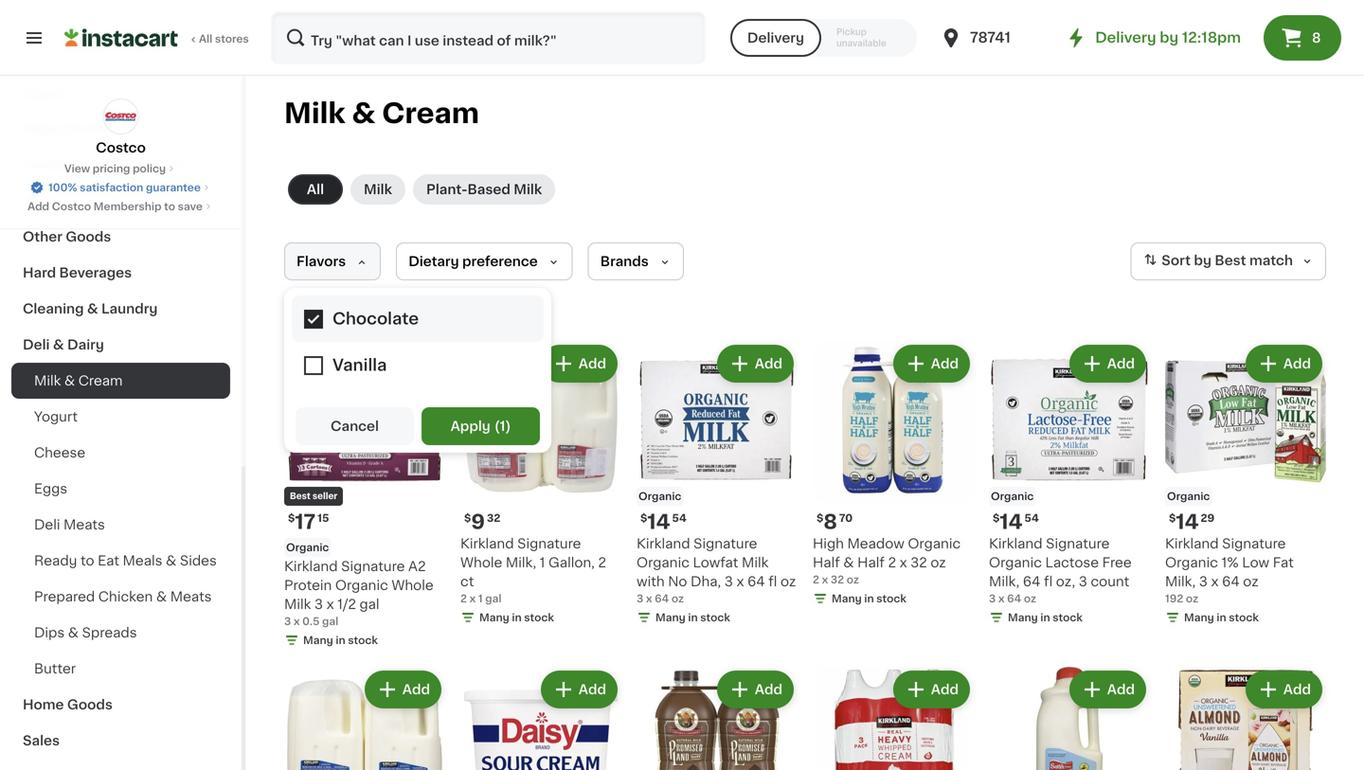 Task type: locate. For each thing, give the bounding box(es) containing it.
goods inside other goods link
[[66, 230, 111, 243]]

1 horizontal spatial milk,
[[989, 575, 1020, 588]]

milk down protein on the bottom left of the page
[[284, 598, 311, 611]]

$ down best seller at the left bottom of the page
[[288, 513, 295, 523]]

0 horizontal spatial meats
[[64, 518, 105, 531]]

& left the sides
[[166, 554, 177, 567]]

2 half from the left
[[858, 556, 885, 569]]

all left stores
[[199, 34, 212, 44]]

0 horizontal spatial to
[[81, 554, 94, 567]]

other goods
[[23, 230, 111, 243]]

membership
[[94, 201, 162, 212]]

count
[[1091, 575, 1130, 588]]

1 half from the left
[[813, 556, 840, 569]]

beverages
[[59, 266, 132, 279]]

0.5
[[302, 616, 320, 627]]

many in stock down the dha,
[[656, 613, 730, 623]]

organic
[[639, 491, 682, 502], [991, 491, 1034, 502], [1167, 491, 1210, 502], [908, 537, 961, 550], [286, 542, 329, 553], [637, 556, 690, 569], [989, 556, 1042, 569], [1165, 556, 1218, 569], [335, 579, 388, 592]]

cream up plant-
[[382, 100, 479, 127]]

Best match Sort by field
[[1131, 243, 1326, 280]]

1 vertical spatial meats
[[170, 590, 212, 604]]

meadow
[[847, 537, 905, 550]]

signature inside kirkland signature organic 1% low fat milk, 3 x 64 oz 192 oz
[[1222, 537, 1286, 550]]

match
[[1250, 254, 1293, 267]]

best match
[[1215, 254, 1293, 267]]

goods up health & personal care at the left top of the page
[[66, 122, 112, 135]]

& inside dips & spreads link
[[68, 626, 79, 640]]

by for sort
[[1194, 254, 1212, 267]]

goods for home goods
[[67, 698, 113, 712]]

yogurt
[[34, 410, 78, 423]]

1 horizontal spatial meats
[[170, 590, 212, 604]]

1 54 from the left
[[672, 513, 687, 523]]

1 vertical spatial costco
[[52, 201, 91, 212]]

all stores link
[[64, 11, 250, 64]]

best left match
[[1215, 254, 1246, 267]]

milk,
[[506, 556, 536, 569], [989, 575, 1020, 588], [1165, 575, 1196, 588]]

home
[[23, 698, 64, 712]]

milk, left oz,
[[989, 575, 1020, 588]]

goods for other goods
[[66, 230, 111, 243]]

spreads
[[82, 626, 137, 640]]

$ inside the $ 17 15
[[288, 513, 295, 523]]

all for all stores
[[199, 34, 212, 44]]

whole up ct
[[460, 556, 502, 569]]

$ up ct
[[464, 513, 471, 523]]

meats up eat
[[64, 518, 105, 531]]

stock down kirkland signature whole milk, 1 gallon, 2 ct 2 x 1 gal
[[524, 613, 554, 623]]

signature up low
[[1222, 537, 1286, 550]]

0 vertical spatial cream
[[382, 100, 479, 127]]

1 horizontal spatial milk & cream
[[284, 100, 479, 127]]

signature inside 'kirkland signature a2 protein organic whole milk 3 x 1/2 gal 3 x 0.5 gal'
[[341, 560, 405, 573]]

29
[[1201, 513, 1215, 523]]

0 vertical spatial best
[[1215, 254, 1246, 267]]

organic inside 'kirkland signature a2 protein organic whole milk 3 x 1/2 gal 3 x 0.5 gal'
[[335, 579, 388, 592]]

2 horizontal spatial 1
[[540, 556, 545, 569]]

view
[[64, 163, 90, 174]]

6 $ from the left
[[1169, 513, 1176, 523]]

product group
[[284, 341, 445, 652], [460, 341, 622, 629], [637, 341, 798, 629], [813, 341, 974, 610], [989, 341, 1150, 629], [1165, 341, 1326, 629], [284, 667, 445, 770], [460, 667, 622, 770], [637, 667, 798, 770], [813, 667, 974, 770], [989, 667, 1150, 770], [1165, 667, 1326, 770]]

17
[[295, 512, 316, 532]]

1 horizontal spatial gal
[[360, 598, 379, 611]]

hard
[[23, 266, 56, 279]]

service type group
[[730, 19, 917, 57]]

78741 button
[[940, 11, 1054, 64]]

pricing
[[93, 163, 130, 174]]

milk up 'all' link
[[284, 100, 345, 127]]

many for high meadow organic half & half 2 x 32 oz
[[832, 594, 862, 604]]

1 vertical spatial 8
[[824, 512, 837, 532]]

0 horizontal spatial 32
[[487, 513, 501, 523]]

$ for kirkland signature organic 1% low fat milk, 3 x 64 oz
[[1169, 513, 1176, 523]]

$ for high meadow organic half & half 2 x 32 oz
[[817, 513, 824, 523]]

0 horizontal spatial milk & cream
[[34, 374, 123, 387]]

0 horizontal spatial whole
[[392, 579, 434, 592]]

paper
[[23, 122, 63, 135]]

0 vertical spatial goods
[[66, 122, 112, 135]]

milk up yogurt on the bottom left of the page
[[34, 374, 61, 387]]

with
[[637, 575, 665, 588]]

in for count
[[1041, 613, 1050, 623]]

2 fl from the left
[[1044, 575, 1053, 588]]

sort by
[[1162, 254, 1212, 267]]

0 horizontal spatial 8
[[824, 512, 837, 532]]

care
[[149, 158, 182, 171]]

0 horizontal spatial by
[[1160, 31, 1179, 45]]

4 $ from the left
[[817, 513, 824, 523]]

stock for 64
[[700, 613, 730, 623]]

1 horizontal spatial delivery
[[1095, 31, 1156, 45]]

fl inside kirkland signature organic lactose free milk, 64 fl oz, 3 count 3 x 64 oz
[[1044, 575, 1053, 588]]

5 $ from the left
[[993, 513, 1000, 523]]

& down high
[[843, 556, 854, 569]]

eggs link
[[11, 471, 230, 507]]

sides
[[180, 554, 217, 567]]

signature for low
[[1222, 537, 1286, 550]]

54 up kirkland signature organic lactose free milk, 64 fl oz, 3 count 3 x 64 oz
[[1025, 513, 1039, 523]]

1 14 from the left
[[647, 512, 670, 532]]

0 horizontal spatial 1
[[478, 594, 483, 604]]

& up '100%'
[[71, 158, 82, 171]]

0 vertical spatial 32
[[487, 513, 501, 523]]

delivery for delivery by 12:18pm
[[1095, 31, 1156, 45]]

delivery inside button
[[747, 31, 804, 45]]

14
[[647, 512, 670, 532], [1000, 512, 1023, 532], [1176, 512, 1199, 532]]

14 up with
[[647, 512, 670, 532]]

in for gal
[[336, 635, 345, 646]]

0 horizontal spatial all
[[199, 34, 212, 44]]

1 down $ 9 32
[[478, 594, 483, 604]]

deli down the eggs
[[34, 518, 60, 531]]

milk & cream up milk link
[[284, 100, 479, 127]]

0 horizontal spatial delivery
[[747, 31, 804, 45]]

many in stock down 0.5
[[303, 635, 378, 646]]

1 fl from the left
[[769, 575, 777, 588]]

1 horizontal spatial 32
[[831, 575, 844, 585]]

by for delivery
[[1160, 31, 1179, 45]]

signature up lactose
[[1046, 537, 1110, 550]]

signature inside kirkland signature organic lactose free milk, 64 fl oz, 3 count 3 x 64 oz
[[1046, 537, 1110, 550]]

0 vertical spatial 1
[[500, 420, 505, 433]]

signature inside kirkland signature organic lowfat milk with no dha, 3 x 64 fl oz 3 x 64 oz
[[694, 537, 757, 550]]

& inside health & personal care link
[[71, 158, 82, 171]]

0 horizontal spatial 54
[[672, 513, 687, 523]]

3 inside kirkland signature organic 1% low fat milk, 3 x 64 oz 192 oz
[[1199, 575, 1208, 588]]

0 vertical spatial costco
[[96, 141, 146, 154]]

stock down high meadow organic half & half 2 x 32 oz 2 x 32 oz
[[877, 594, 907, 604]]

Search field
[[273, 13, 704, 63]]

home goods
[[23, 698, 113, 712]]

$ for kirkland signature organic lowfat milk with no dha, 3 x 64 fl oz
[[640, 513, 647, 523]]

many in stock for 2
[[832, 594, 907, 604]]

cleaning & laundry
[[23, 302, 158, 315]]

None search field
[[271, 11, 706, 64]]

2
[[598, 556, 606, 569], [888, 556, 896, 569], [813, 575, 819, 585], [460, 594, 467, 604]]

54 up no
[[672, 513, 687, 523]]

1%
[[1222, 556, 1239, 569]]

whole
[[460, 556, 502, 569], [392, 579, 434, 592]]

fl left oz,
[[1044, 575, 1053, 588]]

many down high meadow organic half & half 2 x 32 oz 2 x 32 oz
[[832, 594, 862, 604]]

brands button
[[588, 243, 684, 280]]

1 right apply
[[500, 420, 505, 433]]

$ inside $ 8 70
[[817, 513, 824, 523]]

milk, left gallon, on the bottom left
[[506, 556, 536, 569]]

by inside field
[[1194, 254, 1212, 267]]

meats down the sides
[[170, 590, 212, 604]]

kirkland for kirkland signature organic lowfat milk with no dha, 3 x 64 fl oz
[[637, 537, 690, 550]]

organic inside kirkland signature organic 1% low fat milk, 3 x 64 oz 192 oz
[[1165, 556, 1218, 569]]

oz inside kirkland signature organic lactose free milk, 64 fl oz, 3 count 3 x 64 oz
[[1024, 594, 1037, 604]]

milk link
[[351, 174, 405, 205]]

many down kirkland signature organic 1% low fat milk, 3 x 64 oz 192 oz
[[1184, 613, 1214, 623]]

14 for kirkland signature organic 1% low fat milk, 3 x 64 oz
[[1176, 512, 1199, 532]]

dips & spreads
[[34, 626, 137, 640]]

0 horizontal spatial best
[[290, 492, 311, 501]]

costco down '100%'
[[52, 201, 91, 212]]

1 horizontal spatial 1
[[500, 420, 505, 433]]

$ 9 32
[[464, 512, 501, 532]]

signature up lowfat
[[694, 537, 757, 550]]

& down deli & dairy
[[64, 374, 75, 387]]

0 vertical spatial deli
[[23, 338, 50, 351]]

milk, up 192
[[1165, 575, 1196, 588]]

$ left 29
[[1169, 513, 1176, 523]]

3 $ from the left
[[640, 513, 647, 523]]

$ up with
[[640, 513, 647, 523]]

to down "guarantee"
[[164, 201, 175, 212]]

in
[[864, 594, 874, 604], [512, 613, 522, 623], [688, 613, 698, 623], [1041, 613, 1050, 623], [1217, 613, 1227, 623], [336, 635, 345, 646]]

best inside field
[[1215, 254, 1246, 267]]

goods right the home
[[67, 698, 113, 712]]

in down high meadow organic half & half 2 x 32 oz 2 x 32 oz
[[864, 594, 874, 604]]

stock for gal
[[348, 635, 378, 646]]

many down no
[[656, 613, 686, 623]]

& down beverages
[[87, 302, 98, 315]]

dietary
[[409, 255, 459, 268]]

0 vertical spatial 8
[[1312, 31, 1321, 45]]

delivery for delivery
[[747, 31, 804, 45]]

0 horizontal spatial 14
[[647, 512, 670, 532]]

in down the dha,
[[688, 613, 698, 623]]

1 horizontal spatial $ 14 54
[[993, 512, 1039, 532]]

in down 1/2
[[336, 635, 345, 646]]

x inside kirkland signature whole milk, 1 gallon, 2 ct 2 x 1 gal
[[470, 594, 476, 604]]

many down kirkland signature organic lactose free milk, 64 fl oz, 3 count 3 x 64 oz
[[1008, 613, 1038, 623]]

1 horizontal spatial 54
[[1025, 513, 1039, 523]]

yogurt link
[[11, 399, 230, 435]]

deli inside 'link'
[[34, 518, 60, 531]]

0 horizontal spatial cream
[[78, 374, 123, 387]]

1 horizontal spatial 14
[[1000, 512, 1023, 532]]

2 horizontal spatial 32
[[911, 556, 927, 569]]

kirkland inside 'kirkland signature a2 protein organic whole milk 3 x 1/2 gal 3 x 0.5 gal'
[[284, 560, 338, 573]]

1 horizontal spatial whole
[[460, 556, 502, 569]]

3 14 from the left
[[1176, 512, 1199, 532]]

2 horizontal spatial gal
[[485, 594, 502, 604]]

goods
[[66, 122, 112, 135], [66, 230, 111, 243], [67, 698, 113, 712]]

kirkland signature a2 protein organic whole milk 3 x 1/2 gal 3 x 0.5 gal
[[284, 560, 434, 627]]

milk inside plant-based milk 'link'
[[514, 183, 542, 196]]

many in stock down oz,
[[1008, 613, 1083, 623]]

many in stock down kirkland signature whole milk, 1 gallon, 2 ct 2 x 1 gal
[[479, 613, 554, 623]]

& right dips
[[68, 626, 79, 640]]

to
[[164, 201, 175, 212], [81, 554, 94, 567]]

organic inside high meadow organic half & half 2 x 32 oz 2 x 32 oz
[[908, 537, 961, 550]]

14 up kirkland signature organic lactose free milk, 64 fl oz, 3 count 3 x 64 oz
[[1000, 512, 1023, 532]]

gal down $ 9 32
[[485, 594, 502, 604]]

0 horizontal spatial milk,
[[506, 556, 536, 569]]

milk inside 'kirkland signature a2 protein organic whole milk 3 x 1/2 gal 3 x 0.5 gal'
[[284, 598, 311, 611]]

add
[[28, 201, 49, 212], [579, 357, 606, 370], [755, 357, 783, 370], [931, 357, 959, 370], [1107, 357, 1135, 370], [1284, 357, 1311, 370], [402, 683, 430, 696], [579, 683, 606, 696], [755, 683, 783, 696], [931, 683, 959, 696], [1107, 683, 1135, 696], [1284, 683, 1311, 696]]

1 horizontal spatial half
[[858, 556, 885, 569]]

delivery by 12:18pm link
[[1065, 27, 1241, 49]]

kirkland inside kirkland signature organic 1% low fat milk, 3 x 64 oz 192 oz
[[1165, 537, 1219, 550]]

in for 2
[[864, 594, 874, 604]]

laundry
[[101, 302, 158, 315]]

sales link
[[11, 723, 230, 759]]

& right chicken
[[156, 590, 167, 604]]

2 $ from the left
[[464, 513, 471, 523]]

2 54 from the left
[[1025, 513, 1039, 523]]

1 vertical spatial deli
[[34, 518, 60, 531]]

milk
[[284, 100, 345, 127], [364, 183, 392, 196], [514, 183, 542, 196], [34, 374, 61, 387], [742, 556, 769, 569], [284, 598, 311, 611]]

goods inside home goods "link"
[[67, 698, 113, 712]]

ready to eat meals & sides
[[34, 554, 217, 567]]

in down kirkland signature organic 1% low fat milk, 3 x 64 oz 192 oz
[[1217, 613, 1227, 623]]

product group containing 8
[[813, 341, 974, 610]]

plant-based milk link
[[413, 174, 555, 205]]

in down kirkland signature organic lactose free milk, 64 fl oz, 3 count 3 x 64 oz
[[1041, 613, 1050, 623]]

1 horizontal spatial all
[[307, 183, 324, 196]]

best
[[1215, 254, 1246, 267], [290, 492, 311, 501]]

costco
[[96, 141, 146, 154], [52, 201, 91, 212]]

in down kirkland signature whole milk, 1 gallon, 2 ct 2 x 1 gal
[[512, 613, 522, 623]]

dietary preference button
[[396, 243, 573, 280]]

best left seller
[[290, 492, 311, 501]]

by right sort
[[1194, 254, 1212, 267]]

kirkland signature organic lowfat milk with no dha, 3 x 64 fl oz 3 x 64 oz
[[637, 537, 796, 604]]

2 14 from the left
[[1000, 512, 1023, 532]]

1 $ from the left
[[288, 513, 295, 523]]

milk right 'all' link
[[364, 183, 392, 196]]

32 inside $ 9 32
[[487, 513, 501, 523]]

health
[[23, 158, 68, 171]]

many in stock down kirkland signature organic 1% low fat milk, 3 x 64 oz 192 oz
[[1184, 613, 1259, 623]]

$ left 70
[[817, 513, 824, 523]]

many in stock for 1
[[479, 613, 554, 623]]

dips
[[34, 626, 65, 640]]

kirkland for kirkland signature a2 protein organic whole milk 3 x 1/2 gal
[[284, 560, 338, 573]]

0 vertical spatial whole
[[460, 556, 502, 569]]

signature left a2
[[341, 560, 405, 573]]

2 vertical spatial goods
[[67, 698, 113, 712]]

0 vertical spatial all
[[199, 34, 212, 44]]

milk right lowfat
[[742, 556, 769, 569]]

1 horizontal spatial 8
[[1312, 31, 1321, 45]]

1 vertical spatial best
[[290, 492, 311, 501]]

deli down cleaning
[[23, 338, 50, 351]]

gal right 0.5
[[322, 616, 338, 627]]

half down high
[[813, 556, 840, 569]]

0 vertical spatial meats
[[64, 518, 105, 531]]

2 horizontal spatial 14
[[1176, 512, 1199, 532]]

kirkland for kirkland signature organic 1% low fat milk, 3 x 64 oz
[[1165, 537, 1219, 550]]

gal right 1/2
[[360, 598, 379, 611]]

1 vertical spatial goods
[[66, 230, 111, 243]]

many down 0.5
[[303, 635, 333, 646]]

whole down a2
[[392, 579, 434, 592]]

many down kirkland signature whole milk, 1 gallon, 2 ct 2 x 1 gal
[[479, 613, 509, 623]]

0 vertical spatial by
[[1160, 31, 1179, 45]]

0 horizontal spatial fl
[[769, 575, 777, 588]]

stock down 1/2
[[348, 635, 378, 646]]

sales
[[23, 734, 60, 748]]

cream down dairy
[[78, 374, 123, 387]]

2 down ct
[[460, 594, 467, 604]]

1 horizontal spatial to
[[164, 201, 175, 212]]

1 horizontal spatial best
[[1215, 254, 1246, 267]]

& up milk link
[[352, 100, 376, 127]]

fl right the dha,
[[769, 575, 777, 588]]

1 horizontal spatial costco
[[96, 141, 146, 154]]

many in stock for oz
[[1184, 613, 1259, 623]]

$ 14 54 for kirkland signature organic lowfat milk with no dha, 3 x 64 fl oz
[[640, 512, 687, 532]]

signature for milk
[[694, 537, 757, 550]]

prepared
[[34, 590, 95, 604]]

add button
[[543, 347, 616, 381], [719, 347, 792, 381], [895, 347, 968, 381], [1071, 347, 1144, 381], [1248, 347, 1321, 381], [366, 673, 440, 707], [543, 673, 616, 707], [719, 673, 792, 707], [895, 673, 968, 707], [1071, 673, 1144, 707], [1248, 673, 1321, 707]]

kirkland for kirkland signature organic lactose free milk, 64 fl oz, 3 count
[[989, 537, 1043, 550]]

& left dairy
[[53, 338, 64, 351]]

$ 14 54 up kirkland signature organic lactose free milk, 64 fl oz, 3 count 3 x 64 oz
[[993, 512, 1039, 532]]

signature inside kirkland signature whole milk, 1 gallon, 2 ct 2 x 1 gal
[[517, 537, 581, 550]]

all left milk link
[[307, 183, 324, 196]]

stock down the dha,
[[700, 613, 730, 623]]

kirkland
[[460, 537, 514, 550], [637, 537, 690, 550], [989, 537, 1043, 550], [1165, 537, 1219, 550], [284, 560, 338, 573]]

1 vertical spatial by
[[1194, 254, 1212, 267]]

goods inside paper goods link
[[66, 122, 112, 135]]

$ inside the $ 14 29
[[1169, 513, 1176, 523]]

54 for lowfat
[[672, 513, 687, 523]]

goods up beverages
[[66, 230, 111, 243]]

14 for kirkland signature organic lactose free milk, 64 fl oz, 3 count
[[1000, 512, 1023, 532]]

1 $ 14 54 from the left
[[640, 512, 687, 532]]

costco up personal at top left
[[96, 141, 146, 154]]

high meadow organic half & half 2 x 32 oz 2 x 32 oz
[[813, 537, 961, 585]]

many in stock down high meadow organic half & half 2 x 32 oz 2 x 32 oz
[[832, 594, 907, 604]]

half down meadow
[[858, 556, 885, 569]]

1 vertical spatial whole
[[392, 579, 434, 592]]

1 horizontal spatial fl
[[1044, 575, 1053, 588]]

1
[[500, 420, 505, 433], [540, 556, 545, 569], [478, 594, 483, 604]]

(
[[494, 420, 500, 433]]

by left 12:18pm
[[1160, 31, 1179, 45]]

best inside product group
[[290, 492, 311, 501]]

1 horizontal spatial cream
[[382, 100, 479, 127]]

cream
[[382, 100, 479, 127], [78, 374, 123, 387]]

deli
[[23, 338, 50, 351], [34, 518, 60, 531]]

delivery by 12:18pm
[[1095, 31, 1241, 45]]

to left eat
[[81, 554, 94, 567]]

kirkland inside kirkland signature organic lactose free milk, 64 fl oz, 3 count 3 x 64 oz
[[989, 537, 1043, 550]]

ready to eat meals & sides link
[[11, 543, 230, 579]]

8 inside button
[[1312, 31, 1321, 45]]

1 horizontal spatial by
[[1194, 254, 1212, 267]]

many for kirkland signature organic 1% low fat milk, 3 x 64 oz
[[1184, 613, 1214, 623]]

0 horizontal spatial $ 14 54
[[640, 512, 687, 532]]

whole inside kirkland signature whole milk, 1 gallon, 2 ct 2 x 1 gal
[[460, 556, 502, 569]]

1 vertical spatial all
[[307, 183, 324, 196]]

stock for 2
[[877, 594, 907, 604]]

$ 14 54 up with
[[640, 512, 687, 532]]

many in stock for 64
[[656, 613, 730, 623]]

& inside high meadow organic half & half 2 x 32 oz 2 x 32 oz
[[843, 556, 854, 569]]

milk right based
[[514, 183, 542, 196]]

kirkland inside kirkland signature organic lowfat milk with no dha, 3 x 64 fl oz 3 x 64 oz
[[637, 537, 690, 550]]

1 vertical spatial 1
[[540, 556, 545, 569]]

stock down kirkland signature organic 1% low fat milk, 3 x 64 oz 192 oz
[[1229, 613, 1259, 623]]

2 $ 14 54 from the left
[[993, 512, 1039, 532]]

organic inside kirkland signature organic lactose free milk, 64 fl oz, 3 count 3 x 64 oz
[[989, 556, 1042, 569]]

2 horizontal spatial milk,
[[1165, 575, 1196, 588]]

$ for kirkland signature whole milk, 1 gallon, 2 ct
[[464, 513, 471, 523]]

14 left 29
[[1176, 512, 1199, 532]]

0 horizontal spatial half
[[813, 556, 840, 569]]

78741
[[970, 31, 1011, 45]]

many in stock for gal
[[303, 635, 378, 646]]

1 left gallon, on the bottom left
[[540, 556, 545, 569]]

fat
[[1273, 556, 1294, 569]]

milk & cream down dairy
[[34, 374, 123, 387]]

1 vertical spatial to
[[81, 554, 94, 567]]

100% satisfaction guarantee button
[[29, 176, 212, 195]]

$ 14 29
[[1169, 512, 1215, 532]]

kirkland inside kirkland signature whole milk, 1 gallon, 2 ct 2 x 1 gal
[[460, 537, 514, 550]]

signature up gallon, on the bottom left
[[517, 537, 581, 550]]

stock down oz,
[[1053, 613, 1083, 623]]

$ up kirkland signature organic lactose free milk, 64 fl oz, 3 count 3 x 64 oz
[[993, 513, 1000, 523]]

$ inside $ 9 32
[[464, 513, 471, 523]]

milk inside kirkland signature organic lowfat milk with no dha, 3 x 64 fl oz 3 x 64 oz
[[742, 556, 769, 569]]

32
[[487, 513, 501, 523], [911, 556, 927, 569], [831, 575, 844, 585]]

apply
[[451, 420, 491, 433]]



Task type: describe. For each thing, give the bounding box(es) containing it.
signature for 1
[[517, 537, 581, 550]]

64 inside kirkland signature organic 1% low fat milk, 3 x 64 oz 192 oz
[[1222, 575, 1240, 588]]

cancel
[[331, 420, 379, 433]]

whole inside 'kirkland signature a2 protein organic whole milk 3 x 1/2 gal 3 x 0.5 gal'
[[392, 579, 434, 592]]

plant-based milk
[[426, 183, 542, 196]]

all stores
[[199, 34, 249, 44]]

& inside milk & cream link
[[64, 374, 75, 387]]

192
[[1165, 594, 1184, 604]]

& inside cleaning & laundry link
[[87, 302, 98, 315]]

seller
[[313, 492, 337, 501]]

1 vertical spatial cream
[[78, 374, 123, 387]]

many in stock for count
[[1008, 613, 1083, 623]]

product group containing 9
[[460, 341, 622, 629]]

cancel button
[[296, 407, 414, 445]]

costco logo image
[[103, 99, 139, 135]]

2 vertical spatial 1
[[478, 594, 483, 604]]

$ 8 70
[[817, 512, 853, 532]]

based
[[468, 183, 511, 196]]

signature for free
[[1046, 537, 1110, 550]]

cheese link
[[11, 435, 230, 471]]

wine link
[[11, 183, 230, 219]]

0 horizontal spatial costco
[[52, 201, 91, 212]]

free
[[1102, 556, 1132, 569]]

apply ( 1 )
[[451, 420, 511, 433]]

view pricing policy
[[64, 163, 166, 174]]

milk inside milk & cream link
[[34, 374, 61, 387]]

flavors button
[[284, 243, 381, 280]]

& inside prepared chicken & meats link
[[156, 590, 167, 604]]

goods for paper goods
[[66, 122, 112, 135]]

add costco membership to save link
[[28, 199, 214, 214]]

in for 64
[[688, 613, 698, 623]]

$ 17 15
[[288, 512, 329, 532]]

2 down meadow
[[888, 556, 896, 569]]

many for kirkland signature organic lowfat milk with no dha, 3 x 64 fl oz
[[656, 613, 686, 623]]

sort
[[1162, 254, 1191, 267]]

all for all
[[307, 183, 324, 196]]

many for kirkland signature organic lactose free milk, 64 fl oz, 3 count
[[1008, 613, 1038, 623]]

stock for count
[[1053, 613, 1083, 623]]

kirkland signature organic 1% low fat milk, 3 x 64 oz 192 oz
[[1165, 537, 1294, 604]]

deli & dairy
[[23, 338, 104, 351]]

wine
[[23, 194, 57, 207]]

milk, inside kirkland signature organic 1% low fat milk, 3 x 64 oz 192 oz
[[1165, 575, 1196, 588]]

product group containing 17
[[284, 341, 445, 652]]

x inside kirkland signature organic 1% low fat milk, 3 x 64 oz 192 oz
[[1211, 575, 1219, 588]]

liquor link
[[11, 75, 230, 111]]

hard beverages
[[23, 266, 132, 279]]

1 vertical spatial 32
[[911, 556, 927, 569]]

prepared chicken & meats link
[[11, 579, 230, 615]]

chicken
[[98, 590, 153, 604]]

$ for kirkland signature organic lactose free milk, 64 fl oz, 3 count
[[993, 513, 1000, 523]]

meats inside 'link'
[[64, 518, 105, 531]]

8 inside product group
[[824, 512, 837, 532]]

plant-
[[426, 183, 468, 196]]

stores
[[215, 34, 249, 44]]

organic inside kirkland signature organic lowfat milk with no dha, 3 x 64 fl oz 3 x 64 oz
[[637, 556, 690, 569]]

best seller
[[290, 492, 337, 501]]

2 vertical spatial 32
[[831, 575, 844, 585]]

1 vertical spatial milk & cream
[[34, 374, 123, 387]]

hard beverages link
[[11, 255, 230, 291]]

health & personal care
[[23, 158, 182, 171]]

milk inside milk link
[[364, 183, 392, 196]]

deli for deli meats
[[34, 518, 60, 531]]

health & personal care link
[[11, 147, 230, 183]]

deli meats link
[[11, 507, 230, 543]]

deli & dairy link
[[11, 327, 230, 363]]

100%
[[48, 182, 77, 193]]

butter link
[[11, 651, 230, 687]]

stock for 1
[[524, 613, 554, 623]]

x inside kirkland signature organic lactose free milk, 64 fl oz, 3 count 3 x 64 oz
[[998, 594, 1005, 604]]

milk, inside kirkland signature organic lactose free milk, 64 fl oz, 3 count 3 x 64 oz
[[989, 575, 1020, 588]]

100% satisfaction guarantee
[[48, 182, 201, 193]]

paper goods link
[[11, 111, 230, 147]]

stock for oz
[[1229, 613, 1259, 623]]

2 right gallon, on the bottom left
[[598, 556, 606, 569]]

instacart logo image
[[64, 27, 178, 49]]

costco link
[[96, 99, 146, 157]]

54 for lactose
[[1025, 513, 1039, 523]]

signature for organic
[[341, 560, 405, 573]]

70
[[839, 513, 853, 523]]

12:18pm
[[1182, 31, 1241, 45]]

gal inside kirkland signature whole milk, 1 gallon, 2 ct 2 x 1 gal
[[485, 594, 502, 604]]

fl inside kirkland signature organic lowfat milk with no dha, 3 x 64 fl oz 3 x 64 oz
[[769, 575, 777, 588]]

a2
[[408, 560, 426, 573]]

personal
[[86, 158, 146, 171]]

dips & spreads link
[[11, 615, 230, 651]]

brands
[[600, 255, 649, 268]]

lowfat
[[693, 556, 738, 569]]

0 vertical spatial to
[[164, 201, 175, 212]]

policy
[[133, 163, 166, 174]]

many for kirkland signature a2 protein organic whole milk 3 x 1/2 gal
[[303, 635, 333, 646]]

14 for kirkland signature organic lowfat milk with no dha, 3 x 64 fl oz
[[647, 512, 670, 532]]

butter
[[34, 662, 76, 676]]

1/2
[[337, 598, 356, 611]]

milk, inside kirkland signature whole milk, 1 gallon, 2 ct 2 x 1 gal
[[506, 556, 536, 569]]

in for 1
[[512, 613, 522, 623]]

best for best seller
[[290, 492, 311, 501]]

add costco membership to save
[[28, 201, 203, 212]]

& inside deli & dairy link
[[53, 338, 64, 351]]

cheese
[[34, 446, 85, 459]]

ready
[[34, 554, 77, 567]]

in for oz
[[1217, 613, 1227, 623]]

view pricing policy link
[[64, 161, 177, 176]]

eat
[[98, 554, 119, 567]]

0 horizontal spatial gal
[[322, 616, 338, 627]]

other goods link
[[11, 219, 230, 255]]

high
[[813, 537, 844, 550]]

0 vertical spatial milk & cream
[[284, 100, 479, 127]]

& inside ready to eat meals & sides link
[[166, 554, 177, 567]]

milk & cream link
[[11, 363, 230, 399]]

$ 14 54 for kirkland signature organic lactose free milk, 64 fl oz, 3 count
[[993, 512, 1039, 532]]

many for kirkland signature whole milk, 1 gallon, 2 ct
[[479, 613, 509, 623]]

kirkland for kirkland signature whole milk, 1 gallon, 2 ct
[[460, 537, 514, 550]]

gallon,
[[549, 556, 595, 569]]

save
[[178, 201, 203, 212]]

eggs
[[34, 482, 67, 495]]

best for best match
[[1215, 254, 1246, 267]]

oz,
[[1056, 575, 1075, 588]]

home goods link
[[11, 687, 230, 723]]

8 button
[[1264, 15, 1342, 61]]

guarantee
[[146, 182, 201, 193]]

dairy
[[67, 338, 104, 351]]

no
[[668, 575, 687, 588]]

deli for deli & dairy
[[23, 338, 50, 351]]

satisfaction
[[80, 182, 143, 193]]

ct
[[460, 575, 474, 588]]

protein
[[284, 579, 332, 592]]

2 down high
[[813, 575, 819, 585]]



Task type: vqa. For each thing, say whether or not it's contained in the screenshot.


